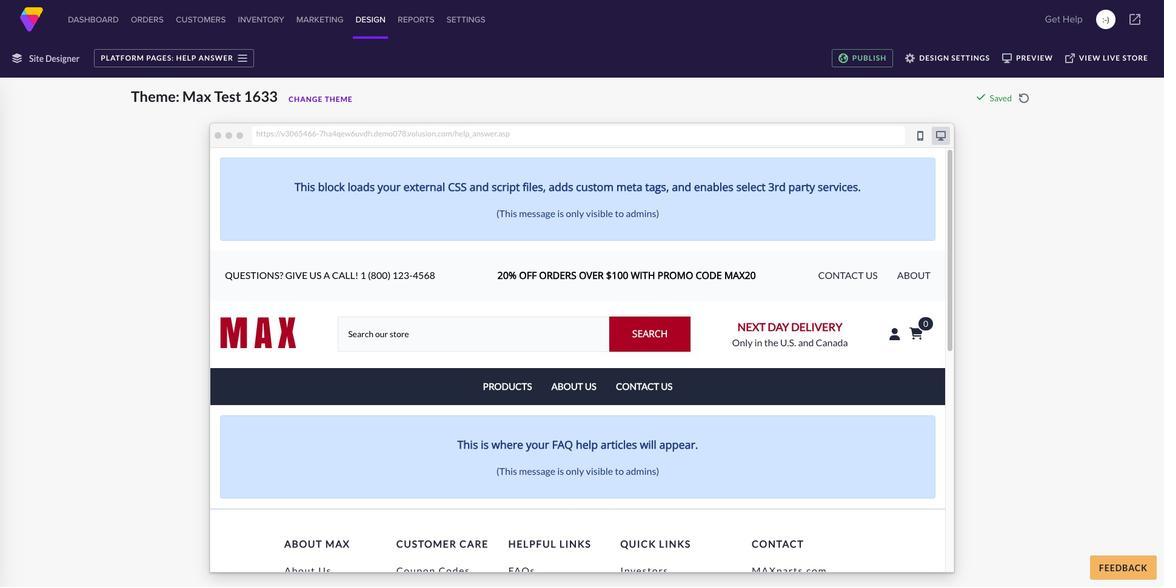 Task type: vqa. For each thing, say whether or not it's contained in the screenshot.
leftmost Help
yes



Task type: describe. For each thing, give the bounding box(es) containing it.
inventory button
[[236, 0, 287, 39]]

orders
[[131, 13, 164, 25]]

saved
[[990, 93, 1012, 103]]

settings
[[447, 13, 486, 25]]

change theme
[[289, 95, 353, 104]]

publish button
[[832, 49, 894, 67]]

reports button
[[395, 0, 437, 39]]

settings
[[952, 53, 990, 62]]

publish
[[853, 53, 887, 62]]

test
[[214, 87, 241, 105]]

feedback
[[1099, 563, 1148, 573]]

dashboard image
[[19, 7, 44, 32]]

change
[[289, 95, 323, 104]]

platform pages: help answer button
[[94, 49, 254, 67]]

inventory
[[238, 13, 284, 25]]

design settings button
[[900, 49, 996, 67]]

:-)
[[1103, 13, 1110, 25]]

get help
[[1045, 12, 1083, 26]]

design button
[[353, 0, 388, 39]]

customers button
[[173, 0, 228, 39]]

design
[[356, 13, 386, 25]]

get help link
[[1042, 7, 1087, 32]]

answer
[[199, 53, 233, 62]]

)
[[1107, 13, 1110, 25]]

site
[[29, 53, 44, 63]]

design settings
[[920, 53, 990, 62]]

volusion-logo link
[[19, 7, 44, 32]]

help inside button
[[176, 53, 197, 62]]

https://v3065466-7ha4qew6uvdh.demo078.volusion.com/help_answer.asp
[[256, 128, 510, 138]]

pages:
[[146, 53, 174, 62]]

view live store
[[1079, 53, 1149, 62]]

:-
[[1103, 13, 1107, 25]]

1 horizontal spatial help
[[1063, 12, 1083, 26]]



Task type: locate. For each thing, give the bounding box(es) containing it.
dashboard link
[[66, 0, 121, 39]]

help right the pages:
[[176, 53, 197, 62]]

0 horizontal spatial help
[[176, 53, 197, 62]]

feedback button
[[1090, 556, 1157, 580]]

theme
[[325, 95, 353, 104]]

1 vertical spatial help
[[176, 53, 197, 62]]

platform
[[101, 53, 144, 62]]

theme: max test 1633
[[131, 87, 278, 105]]

dashboard
[[68, 13, 119, 25]]

platform pages: help answer
[[101, 53, 233, 62]]

get
[[1045, 12, 1061, 26]]

preview button
[[996, 49, 1059, 67]]

site designer
[[29, 53, 80, 63]]

1633
[[244, 87, 278, 105]]

view
[[1079, 53, 1101, 62]]

saved image
[[976, 92, 986, 102]]

help right the 'get'
[[1063, 12, 1083, 26]]

marketing button
[[294, 0, 346, 39]]

customers
[[176, 13, 226, 25]]

marketing
[[296, 13, 344, 25]]

theme:
[[131, 87, 180, 105]]

live
[[1103, 53, 1121, 62]]

view live store button
[[1059, 49, 1155, 67]]

:-) link
[[1097, 10, 1116, 29]]

design
[[920, 53, 950, 62]]

settings button
[[444, 0, 488, 39]]

max
[[182, 87, 211, 105]]

help
[[1063, 12, 1083, 26], [176, 53, 197, 62]]

https://v3065466-
[[256, 128, 319, 138]]

preview
[[1016, 53, 1053, 62]]

orders button
[[128, 0, 166, 39]]

reports
[[398, 13, 435, 25]]

0 vertical spatial help
[[1063, 12, 1083, 26]]

designer
[[45, 53, 80, 63]]

store
[[1123, 53, 1149, 62]]

7ha4qew6uvdh.demo078.volusion.com/help_answer.asp
[[319, 128, 510, 138]]



